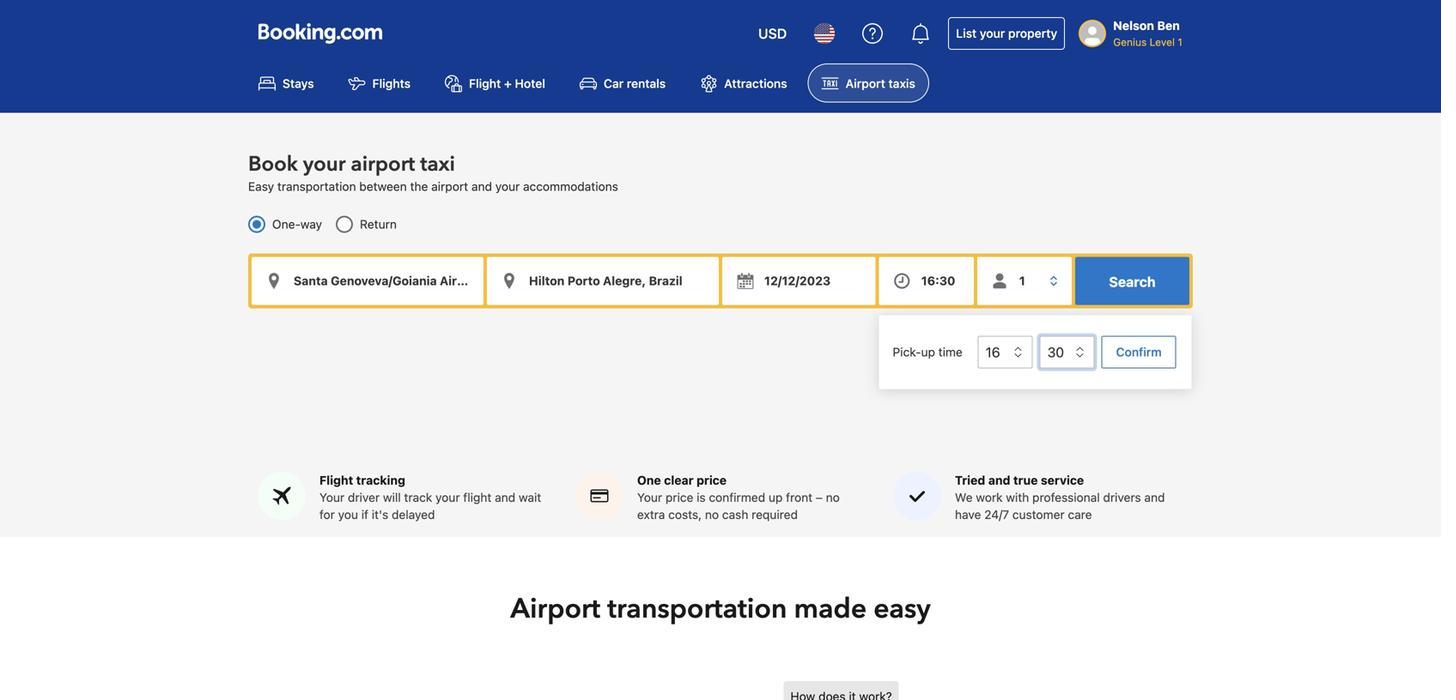 Task type: vqa. For each thing, say whether or not it's contained in the screenshot.
& corresponding to classes
no



Task type: locate. For each thing, give the bounding box(es) containing it.
customer
[[1013, 508, 1065, 522]]

easy
[[874, 591, 931, 628]]

care
[[1068, 508, 1092, 522]]

1 horizontal spatial up
[[921, 345, 935, 359]]

your right list on the right of the page
[[980, 26, 1005, 40]]

airport
[[351, 150, 415, 178], [431, 179, 468, 194]]

one clear price your price is confirmed up front – no extra costs, no cash required
[[637, 474, 840, 522]]

costs,
[[668, 508, 702, 522]]

1 horizontal spatial airport
[[846, 76, 885, 90]]

with
[[1006, 491, 1029, 505]]

will
[[383, 491, 401, 505]]

nelson ben genius level 1
[[1113, 18, 1183, 48]]

up left time
[[921, 345, 935, 359]]

track
[[404, 491, 432, 505]]

1 your from the left
[[320, 491, 345, 505]]

flight inside flight tracking your driver will track your flight and wait for you if it's delayed
[[320, 474, 353, 488]]

flight up driver
[[320, 474, 353, 488]]

Enter destination text field
[[487, 257, 719, 305]]

list
[[956, 26, 977, 40]]

genius
[[1113, 36, 1147, 48]]

flight + hotel link
[[431, 64, 559, 102]]

up
[[921, 345, 935, 359], [769, 491, 783, 505]]

confirm button
[[1102, 336, 1177, 369]]

tried and true service we work with professional drivers and have 24/7 customer care
[[955, 474, 1165, 522]]

your inside flight tracking your driver will track your flight and wait for you if it's delayed
[[320, 491, 345, 505]]

0 horizontal spatial airport
[[511, 591, 600, 628]]

car
[[604, 76, 624, 90]]

one
[[637, 474, 661, 488]]

flight
[[463, 491, 492, 505]]

accommodations
[[523, 179, 618, 194]]

price
[[697, 474, 727, 488], [666, 491, 693, 505]]

flight
[[469, 76, 501, 90], [320, 474, 353, 488]]

–
[[816, 491, 823, 505]]

and right drivers
[[1144, 491, 1165, 505]]

ben
[[1157, 18, 1180, 33]]

no right –
[[826, 491, 840, 505]]

front
[[786, 491, 813, 505]]

confirm
[[1116, 345, 1162, 359]]

1 vertical spatial flight
[[320, 474, 353, 488]]

1 vertical spatial airport
[[431, 179, 468, 194]]

airport for airport transportation made easy
[[511, 591, 600, 628]]

driver
[[348, 491, 380, 505]]

no down the 'is'
[[705, 508, 719, 522]]

and left wait
[[495, 491, 516, 505]]

airport taxis link
[[808, 64, 929, 102]]

if
[[361, 508, 369, 522]]

professional
[[1033, 491, 1100, 505]]

airport up between
[[351, 150, 415, 178]]

time
[[939, 345, 963, 359]]

1 vertical spatial airport
[[511, 591, 600, 628]]

for
[[320, 508, 335, 522]]

1 horizontal spatial transportation
[[607, 591, 787, 628]]

your down one at the bottom
[[637, 491, 662, 505]]

way
[[300, 217, 322, 231]]

airport
[[846, 76, 885, 90], [511, 591, 600, 628]]

12/12/2023 button
[[722, 257, 876, 305]]

0 horizontal spatial flight
[[320, 474, 353, 488]]

Enter pick-up location text field
[[252, 257, 484, 305]]

property
[[1008, 26, 1057, 40]]

drivers
[[1103, 491, 1141, 505]]

2 your from the left
[[637, 491, 662, 505]]

airport down taxi
[[431, 179, 468, 194]]

24/7
[[984, 508, 1009, 522]]

attractions link
[[686, 64, 801, 102]]

no
[[826, 491, 840, 505], [705, 508, 719, 522]]

0 horizontal spatial your
[[320, 491, 345, 505]]

you
[[338, 508, 358, 522]]

1 horizontal spatial your
[[637, 491, 662, 505]]

0 vertical spatial transportation
[[277, 179, 356, 194]]

price up the 'is'
[[697, 474, 727, 488]]

0 vertical spatial flight
[[469, 76, 501, 90]]

0 vertical spatial airport
[[846, 76, 885, 90]]

transportation
[[277, 179, 356, 194], [607, 591, 787, 628]]

usd
[[758, 25, 787, 42]]

1 horizontal spatial flight
[[469, 76, 501, 90]]

up up required
[[769, 491, 783, 505]]

0 horizontal spatial transportation
[[277, 179, 356, 194]]

list your property
[[956, 26, 1057, 40]]

your
[[320, 491, 345, 505], [637, 491, 662, 505]]

price down the "clear"
[[666, 491, 693, 505]]

0 horizontal spatial price
[[666, 491, 693, 505]]

airport transportation made easy
[[511, 591, 931, 628]]

1 vertical spatial price
[[666, 491, 693, 505]]

cash
[[722, 508, 748, 522]]

12/12/2023
[[764, 274, 831, 288]]

and right the
[[471, 179, 492, 194]]

your right track
[[436, 491, 460, 505]]

required
[[752, 508, 798, 522]]

flight + hotel
[[469, 76, 545, 90]]

booking airport taxi image
[[784, 682, 1145, 701]]

flight left + in the top of the page
[[469, 76, 501, 90]]

easy
[[248, 179, 274, 194]]

and
[[471, 179, 492, 194], [988, 474, 1011, 488], [495, 491, 516, 505], [1144, 491, 1165, 505]]

airport for airport taxis
[[846, 76, 885, 90]]

your
[[980, 26, 1005, 40], [303, 150, 346, 178], [495, 179, 520, 194], [436, 491, 460, 505]]

hotel
[[515, 76, 545, 90]]

flight for flight tracking your driver will track your flight and wait for you if it's delayed
[[320, 474, 353, 488]]

and inside flight tracking your driver will track your flight and wait for you if it's delayed
[[495, 491, 516, 505]]

16:30 button
[[879, 257, 974, 305]]

delayed
[[392, 508, 435, 522]]

0 horizontal spatial no
[[705, 508, 719, 522]]

stays
[[283, 76, 314, 90]]

0 vertical spatial price
[[697, 474, 727, 488]]

1 vertical spatial up
[[769, 491, 783, 505]]

0 vertical spatial airport
[[351, 150, 415, 178]]

0 horizontal spatial up
[[769, 491, 783, 505]]

1 horizontal spatial no
[[826, 491, 840, 505]]

your up for
[[320, 491, 345, 505]]



Task type: describe. For each thing, give the bounding box(es) containing it.
tracking
[[356, 474, 405, 488]]

up inside one clear price your price is confirmed up front – no extra costs, no cash required
[[769, 491, 783, 505]]

search
[[1109, 274, 1156, 290]]

true
[[1013, 474, 1038, 488]]

transportation inside book your airport taxi easy transportation between the airport and your accommodations
[[277, 179, 356, 194]]

book
[[248, 150, 298, 178]]

search button
[[1075, 257, 1190, 305]]

nelson
[[1113, 18, 1154, 33]]

and up work
[[988, 474, 1011, 488]]

your left accommodations
[[495, 179, 520, 194]]

extra
[[637, 508, 665, 522]]

flights link
[[335, 64, 424, 102]]

your right book
[[303, 150, 346, 178]]

level
[[1150, 36, 1175, 48]]

flight tracking your driver will track your flight and wait for you if it's delayed
[[320, 474, 541, 522]]

16:30
[[921, 274, 955, 288]]

book your airport taxi easy transportation between the airport and your accommodations
[[248, 150, 618, 194]]

stays link
[[245, 64, 328, 102]]

made
[[794, 591, 867, 628]]

0 vertical spatial up
[[921, 345, 935, 359]]

1 horizontal spatial airport
[[431, 179, 468, 194]]

taxi
[[420, 150, 455, 178]]

clear
[[664, 474, 694, 488]]

usd button
[[748, 13, 797, 54]]

booking.com online hotel reservations image
[[259, 23, 382, 44]]

we
[[955, 491, 973, 505]]

and inside book your airport taxi easy transportation between the airport and your accommodations
[[471, 179, 492, 194]]

1
[[1178, 36, 1183, 48]]

is
[[697, 491, 706, 505]]

1 vertical spatial transportation
[[607, 591, 787, 628]]

service
[[1041, 474, 1084, 488]]

1 vertical spatial no
[[705, 508, 719, 522]]

between
[[359, 179, 407, 194]]

flights
[[372, 76, 411, 90]]

work
[[976, 491, 1003, 505]]

your inside 'link'
[[980, 26, 1005, 40]]

flight for flight + hotel
[[469, 76, 501, 90]]

wait
[[519, 491, 541, 505]]

0 horizontal spatial airport
[[351, 150, 415, 178]]

pick-
[[893, 345, 921, 359]]

car rentals
[[604, 76, 666, 90]]

pick-up time
[[893, 345, 963, 359]]

return
[[360, 217, 397, 231]]

taxis
[[889, 76, 916, 90]]

attractions
[[724, 76, 787, 90]]

your inside flight tracking your driver will track your flight and wait for you if it's delayed
[[436, 491, 460, 505]]

1 horizontal spatial price
[[697, 474, 727, 488]]

the
[[410, 179, 428, 194]]

one-way
[[272, 217, 322, 231]]

tried
[[955, 474, 985, 488]]

your inside one clear price your price is confirmed up front – no extra costs, no cash required
[[637, 491, 662, 505]]

list your property link
[[948, 17, 1065, 50]]

0 vertical spatial no
[[826, 491, 840, 505]]

car rentals link
[[566, 64, 680, 102]]

it's
[[372, 508, 388, 522]]

airport taxis
[[846, 76, 916, 90]]

one-
[[272, 217, 300, 231]]

rentals
[[627, 76, 666, 90]]

confirmed
[[709, 491, 765, 505]]

+
[[504, 76, 512, 90]]

have
[[955, 508, 981, 522]]



